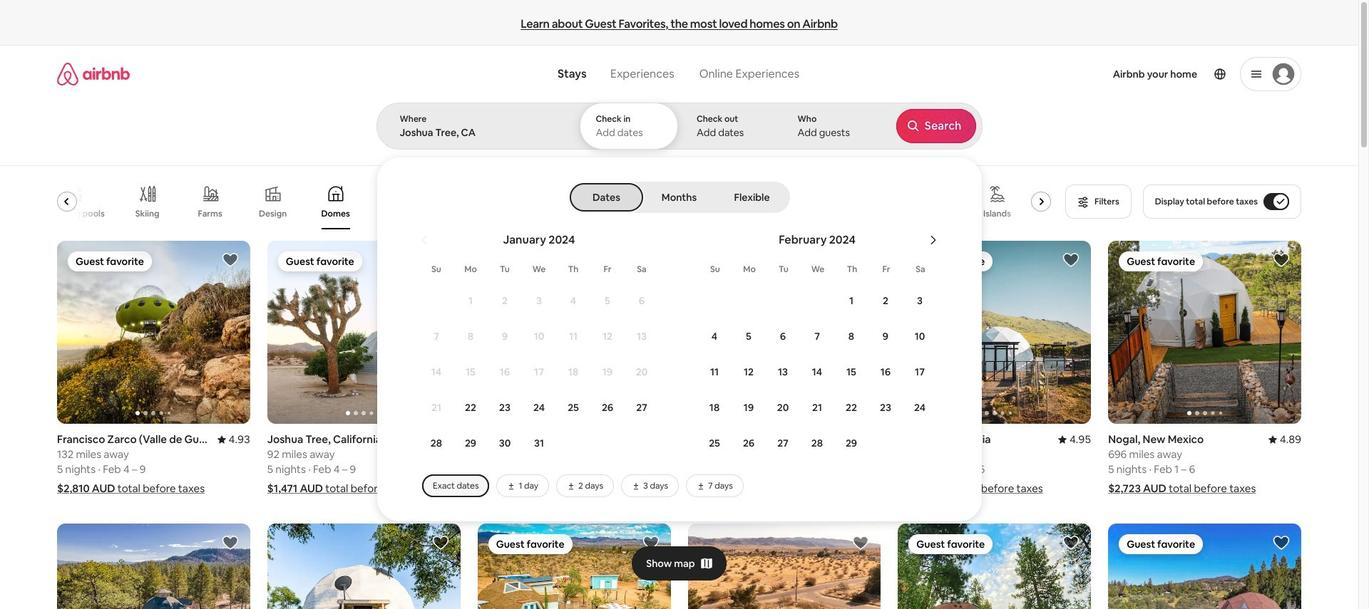 Task type: describe. For each thing, give the bounding box(es) containing it.
add to wishlist: reedley, california image
[[1063, 252, 1080, 269]]

add to wishlist: crestone, colorado image
[[642, 252, 659, 269]]

add to wishlist: francisco zarco (valle de guadalupe), mexico image
[[222, 252, 239, 269]]

add to wishlist: marysville, california image
[[432, 535, 449, 552]]

4.95 out of 5 average rating image
[[1058, 433, 1091, 447]]

4.93 out of 5 average rating image
[[217, 433, 250, 447]]

add to wishlist: nogal, new mexico image
[[1273, 252, 1290, 269]]

4.89 out of 5 average rating image
[[1269, 433, 1302, 447]]



Task type: locate. For each thing, give the bounding box(es) containing it.
add to wishlist: pagosa springs, colorado image
[[222, 535, 239, 552]]

group
[[45, 174, 1057, 230], [57, 241, 250, 425], [267, 241, 461, 425], [478, 241, 671, 425], [688, 241, 881, 425], [898, 241, 1285, 425], [1109, 241, 1302, 425], [57, 524, 250, 610], [267, 524, 461, 610], [478, 524, 671, 610], [688, 524, 881, 610], [898, 524, 1091, 610], [1109, 524, 1302, 610]]

calendar application
[[394, 218, 1369, 498]]

add to wishlist: joshua tree, california image
[[432, 252, 449, 269]]

profile element
[[822, 46, 1302, 103]]

tab list
[[571, 182, 787, 213]]

4.98 out of 5 average rating image
[[848, 433, 881, 447]]

add to wishlist: north fork, california image
[[853, 252, 870, 269]]

what can we help you find? tab list
[[546, 58, 687, 90]]

add to wishlist: sonoma, california image
[[1273, 535, 1290, 552]]

Search destinations search field
[[400, 126, 555, 139]]

add to wishlist: landers, california image
[[642, 535, 659, 552]]

None search field
[[376, 46, 1369, 522]]

tab panel
[[376, 103, 1369, 522]]

4.94 out of 5 average rating image
[[428, 433, 461, 447]]

add to wishlist: idyllwild-pine cove, california image
[[1063, 535, 1080, 552]]

add to wishlist: joshua tree, california image
[[853, 535, 870, 552]]



Task type: vqa. For each thing, say whether or not it's contained in the screenshot.
THE IN
no



